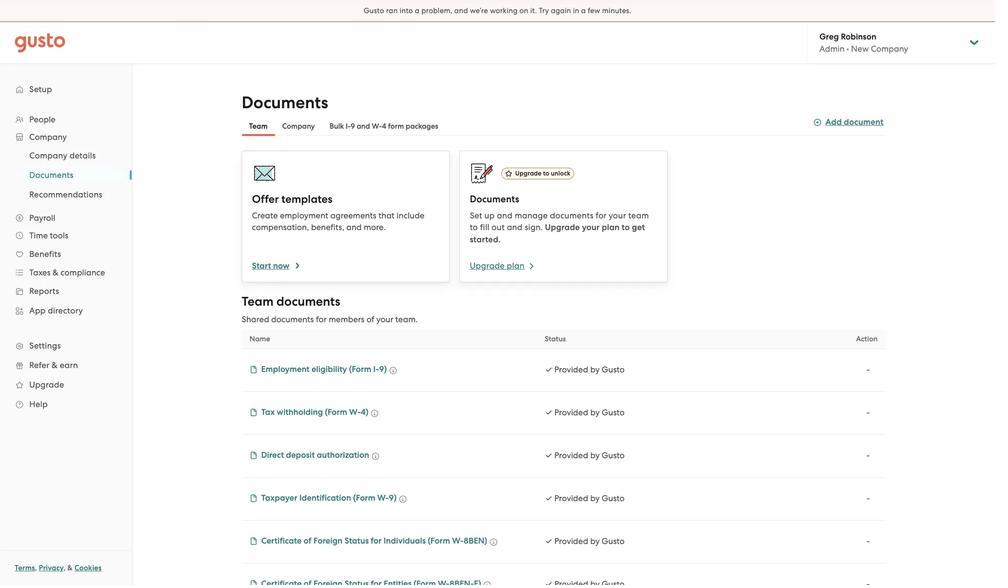 Task type: locate. For each thing, give the bounding box(es) containing it.
0 horizontal spatial for
[[316, 315, 327, 324]]

(form for eligibility
[[349, 364, 371, 375]]

2 vertical spatial your
[[376, 315, 393, 324]]

of
[[367, 315, 374, 324], [304, 536, 312, 546]]

1 horizontal spatial 9)
[[389, 493, 397, 504]]

refer & earn link
[[10, 357, 122, 374]]

i- right bulk
[[346, 122, 351, 131]]

terms link
[[15, 564, 35, 573]]

taxes & compliance
[[29, 268, 105, 278]]

9)
[[379, 364, 387, 375], [389, 493, 397, 504]]

settings
[[29, 341, 61, 351]]

status
[[545, 335, 566, 344], [345, 536, 369, 546]]

1 vertical spatial your
[[582, 223, 600, 233]]

0 vertical spatial of
[[367, 315, 374, 324]]

i- right eligibility
[[373, 364, 379, 375]]

1 vertical spatial &
[[52, 361, 58, 370]]

by for taxpayer identification (form w-9)
[[590, 494, 600, 504]]

1 by from the top
[[590, 365, 600, 375]]

upgrade down refer & earn
[[29, 380, 64, 390]]

company button
[[275, 117, 322, 136]]

of right members
[[367, 315, 374, 324]]

1 vertical spatial documents
[[277, 294, 340, 309]]

your inside upgrade your plan to get started.
[[582, 223, 600, 233]]

upgrade inside upgrade your plan to get started.
[[545, 223, 580, 233]]

team button
[[242, 117, 275, 136]]

w- inside button
[[372, 122, 382, 131]]

module__icon___go7vc image inside certificate of foreign status for individuals (form w-8ben) "link"
[[250, 538, 257, 546]]

upgrade left unlock at top
[[515, 170, 542, 177]]

0 horizontal spatial 9)
[[379, 364, 387, 375]]

1 vertical spatial i-
[[373, 364, 379, 375]]

company
[[871, 44, 909, 54], [282, 122, 315, 131], [29, 132, 67, 142], [29, 151, 67, 161]]

(form right identification
[[353, 493, 375, 504]]

identification
[[299, 493, 351, 504]]

9) inside "link"
[[379, 364, 387, 375]]

name
[[250, 335, 270, 344]]

taxes
[[29, 268, 51, 278]]

started.
[[470, 235, 501, 245]]

upgrade plan
[[470, 261, 525, 271]]

1 horizontal spatial plan
[[602, 223, 620, 233]]

compensation,
[[252, 223, 309, 232]]

upgrade for to
[[515, 170, 542, 177]]

provided by gusto for tax withholding (form w-4)
[[555, 408, 625, 418]]

0 vertical spatial team
[[249, 122, 268, 131]]

2 vertical spatial &
[[67, 564, 73, 573]]

1 vertical spatial 9)
[[389, 493, 397, 504]]

for left the individuals
[[371, 536, 382, 546]]

provided by gusto for direct deposit authorization
[[555, 451, 625, 461]]

- for certificate of foreign status for individuals (form w-8ben)
[[867, 537, 870, 546]]

documents down company details
[[29, 170, 74, 180]]

document
[[844, 117, 884, 127]]

2 vertical spatial for
[[371, 536, 382, 546]]

module__icon___go7vc image
[[250, 366, 257, 374], [389, 367, 397, 375], [250, 409, 257, 417], [371, 410, 379, 418], [250, 452, 257, 460], [372, 453, 380, 461], [250, 495, 257, 503], [399, 496, 407, 504], [250, 538, 257, 546], [490, 539, 498, 546], [250, 581, 257, 586], [484, 582, 492, 586]]

we're
[[470, 6, 488, 15]]

by for employment eligibility (form i-9)
[[590, 365, 600, 375]]

5 provided by gusto from the top
[[555, 537, 625, 546]]

(form for identification
[[353, 493, 375, 504]]

sign.
[[525, 223, 543, 232]]

, left privacy link
[[35, 564, 37, 573]]

to left get
[[622, 223, 630, 233]]

gusto for employment eligibility (form i-9)
[[602, 365, 625, 375]]

your left get
[[582, 223, 600, 233]]

documents up shared documents for members of your team.
[[277, 294, 340, 309]]

1 horizontal spatial documents
[[242, 93, 328, 113]]

documents inside set up and manage documents for your team to fill out and sign.
[[550, 211, 594, 221]]

add document
[[826, 117, 884, 127]]

gusto for tax withholding (form w-4)
[[602, 408, 625, 418]]

certificate of foreign status for individuals (form w-8ben) link
[[250, 536, 487, 548]]

1 list from the top
[[0, 111, 132, 414]]

9) for w-
[[389, 493, 397, 504]]

authorization
[[317, 450, 369, 461]]

2 vertical spatial documents
[[470, 194, 520, 205]]

i-
[[346, 122, 351, 131], [373, 364, 379, 375]]

cookies
[[75, 564, 102, 573]]

your left "team"
[[609, 211, 626, 221]]

and left we're
[[454, 6, 468, 15]]

your left the team.
[[376, 315, 393, 324]]

3 by from the top
[[590, 451, 600, 461]]

recommendations link
[[18, 186, 122, 203]]

earn
[[60, 361, 78, 370]]

to left fill
[[470, 223, 478, 232]]

,
[[35, 564, 37, 573], [64, 564, 66, 573]]

documents inside list
[[29, 170, 74, 180]]

0 horizontal spatial of
[[304, 536, 312, 546]]

app directory
[[29, 306, 83, 316]]

2 provided from the top
[[555, 408, 588, 418]]

documents up company button
[[242, 93, 328, 113]]

0 horizontal spatial ,
[[35, 564, 37, 573]]

documents for team documents
[[277, 294, 340, 309]]

2 horizontal spatial for
[[596, 211, 607, 221]]

(form left 4)
[[325, 407, 347, 418]]

company down company dropdown button
[[29, 151, 67, 161]]

& left earn
[[52, 361, 58, 370]]

0 vertical spatial for
[[596, 211, 607, 221]]

- for employment eligibility (form i-9)
[[867, 365, 870, 375]]

0 vertical spatial documents
[[550, 211, 594, 221]]

home image
[[15, 33, 65, 52]]

5 by from the top
[[590, 537, 600, 546]]

your
[[609, 211, 626, 221], [582, 223, 600, 233], [376, 315, 393, 324]]

1 horizontal spatial for
[[371, 536, 382, 546]]

1 vertical spatial for
[[316, 315, 327, 324]]

upgrade down started.
[[470, 261, 505, 271]]

1 horizontal spatial of
[[367, 315, 374, 324]]

and up out
[[497, 211, 513, 221]]

1 provided from the top
[[555, 365, 588, 375]]

greg robinson admin • new company
[[820, 32, 909, 54]]

-
[[867, 365, 870, 375], [867, 408, 870, 418], [867, 451, 870, 461], [867, 494, 870, 504], [867, 537, 870, 546]]

and down agreements
[[346, 223, 362, 232]]

for left "team"
[[596, 211, 607, 221]]

foreign
[[314, 536, 343, 546]]

app directory link
[[10, 302, 122, 320]]

payroll
[[29, 213, 55, 223]]

documents
[[550, 211, 594, 221], [277, 294, 340, 309], [271, 315, 314, 324]]

taxpayer identification (form w-9) link
[[250, 493, 397, 505]]

team up the shared at the bottom left of the page
[[242, 294, 274, 309]]

company down people
[[29, 132, 67, 142]]

gusto
[[364, 6, 384, 15], [602, 365, 625, 375], [602, 408, 625, 418], [602, 451, 625, 461], [602, 494, 625, 504], [602, 537, 625, 546]]

1 vertical spatial documents
[[29, 170, 74, 180]]

plan inside upgrade your plan to get started.
[[602, 223, 620, 233]]

1 vertical spatial team
[[242, 294, 274, 309]]

company left bulk
[[282, 122, 315, 131]]

upgrade for plan
[[470, 261, 505, 271]]

(form right eligibility
[[349, 364, 371, 375]]

documents up upgrade your plan to get started.
[[550, 211, 594, 221]]

1 vertical spatial of
[[304, 536, 312, 546]]

0 horizontal spatial a
[[415, 6, 420, 15]]

3 provided from the top
[[555, 451, 588, 461]]

reports link
[[10, 283, 122, 300]]

& inside dropdown button
[[53, 268, 59, 278]]

few
[[588, 6, 600, 15]]

1 vertical spatial plan
[[507, 261, 525, 271]]

benefits,
[[311, 223, 344, 232]]

documents for shared documents for members of your team.
[[271, 315, 314, 324]]

certificate
[[261, 536, 302, 546]]

1 horizontal spatial your
[[582, 223, 600, 233]]

time tools
[[29, 231, 68, 241]]

provided
[[555, 365, 588, 375], [555, 408, 588, 418], [555, 451, 588, 461], [555, 494, 588, 504], [555, 537, 588, 546]]

2 , from the left
[[64, 564, 66, 573]]

0 horizontal spatial documents
[[29, 170, 74, 180]]

to left unlock at top
[[543, 170, 550, 177]]

5 - from the top
[[867, 537, 870, 546]]

for left members
[[316, 315, 327, 324]]

gusto navigation element
[[0, 64, 132, 430]]

1 , from the left
[[35, 564, 37, 573]]

employment eligibility (form i-9)
[[261, 364, 387, 375]]

2 horizontal spatial your
[[609, 211, 626, 221]]

team for team
[[249, 122, 268, 131]]

2 horizontal spatial to
[[622, 223, 630, 233]]

shared documents for members of your team.
[[242, 315, 418, 324]]

9
[[351, 122, 355, 131]]

0 vertical spatial i-
[[346, 122, 351, 131]]

- for taxpayer identification (form w-9)
[[867, 494, 870, 504]]

help link
[[10, 396, 122, 413]]

provided by gusto for employment eligibility (form i-9)
[[555, 365, 625, 375]]

2 by from the top
[[590, 408, 600, 418]]

company right new
[[871, 44, 909, 54]]

upgrade link
[[10, 376, 122, 394]]

a
[[415, 6, 420, 15], [581, 6, 586, 15]]

team
[[249, 122, 268, 131], [242, 294, 274, 309]]

2 a from the left
[[581, 6, 586, 15]]

start
[[252, 261, 271, 271]]

a right into
[[415, 6, 420, 15]]

list
[[0, 111, 132, 414], [0, 146, 132, 204]]

start now
[[252, 261, 290, 271]]

setup
[[29, 84, 52, 94]]

taxpayer identification (form w-9)
[[261, 493, 397, 504]]

tools
[[50, 231, 68, 241]]

0 horizontal spatial i-
[[346, 122, 351, 131]]

0 vertical spatial 9)
[[379, 364, 387, 375]]

provided for employment eligibility (form i-9)
[[555, 365, 588, 375]]

offer templates
[[252, 193, 333, 206]]

provided by gusto for taxpayer identification (form w-9)
[[555, 494, 625, 504]]

2 vertical spatial documents
[[271, 315, 314, 324]]

of inside "link"
[[304, 536, 312, 546]]

4 by from the top
[[590, 494, 600, 504]]

provided for direct deposit authorization
[[555, 451, 588, 461]]

1 vertical spatial status
[[345, 536, 369, 546]]

1 horizontal spatial a
[[581, 6, 586, 15]]

manage
[[515, 211, 548, 221]]

documents up "up"
[[470, 194, 520, 205]]

4 provided from the top
[[555, 494, 588, 504]]

unlock
[[551, 170, 571, 177]]

bulk
[[330, 122, 344, 131]]

0 vertical spatial status
[[545, 335, 566, 344]]

gusto ran into a problem, and we're working on it. try again in a few minutes.
[[364, 6, 632, 15]]

and right out
[[507, 223, 523, 232]]

0 horizontal spatial plan
[[507, 261, 525, 271]]

0 vertical spatial &
[[53, 268, 59, 278]]

1 - from the top
[[867, 365, 870, 375]]

1 horizontal spatial ,
[[64, 564, 66, 573]]

5 provided from the top
[[555, 537, 588, 546]]

individuals
[[384, 536, 426, 546]]

of left foreign
[[304, 536, 312, 546]]

3 provided by gusto from the top
[[555, 451, 625, 461]]

& right taxes
[[53, 268, 59, 278]]

1 provided by gusto from the top
[[555, 365, 625, 375]]

2 provided by gusto from the top
[[555, 408, 625, 418]]

1 horizontal spatial i-
[[373, 364, 379, 375]]

2 list from the top
[[0, 146, 132, 204]]

documents down the team documents
[[271, 315, 314, 324]]

deposit
[[286, 450, 315, 461]]

robinson
[[841, 32, 877, 42]]

4 - from the top
[[867, 494, 870, 504]]

, left cookies
[[64, 564, 66, 573]]

a right in
[[581, 6, 586, 15]]

0 horizontal spatial to
[[470, 223, 478, 232]]

0 vertical spatial your
[[609, 211, 626, 221]]

team left company button
[[249, 122, 268, 131]]

3 - from the top
[[867, 451, 870, 461]]

and right 9
[[357, 122, 370, 131]]

direct deposit authorization link
[[250, 450, 369, 462]]

& left cookies
[[67, 564, 73, 573]]

team inside button
[[249, 122, 268, 131]]

bulk i-9 and w-4 form packages
[[330, 122, 438, 131]]

provided by gusto
[[555, 365, 625, 375], [555, 408, 625, 418], [555, 451, 625, 461], [555, 494, 625, 504], [555, 537, 625, 546]]

4 provided by gusto from the top
[[555, 494, 625, 504]]

- for direct deposit authorization
[[867, 451, 870, 461]]

upgrade right "sign."
[[545, 223, 580, 233]]

i- inside bulk i-9 and w-4 form packages button
[[346, 122, 351, 131]]

reports
[[29, 286, 59, 296]]

1 horizontal spatial status
[[545, 335, 566, 344]]

and
[[454, 6, 468, 15], [357, 122, 370, 131], [497, 211, 513, 221], [346, 223, 362, 232], [507, 223, 523, 232]]

0 vertical spatial plan
[[602, 223, 620, 233]]

2 - from the top
[[867, 408, 870, 418]]

provided by gusto for certificate of foreign status for individuals (form w-8ben)
[[555, 537, 625, 546]]

time tools button
[[10, 227, 122, 244]]

for inside certificate of foreign status for individuals (form w-8ben) "link"
[[371, 536, 382, 546]]

bulk i-9 and w-4 form packages button
[[322, 117, 446, 136]]

templates
[[282, 193, 333, 206]]

0 horizontal spatial status
[[345, 536, 369, 546]]



Task type: vqa. For each thing, say whether or not it's contained in the screenshot.
and in Create employment agreements that include compensation, benefits, and more.
yes



Task type: describe. For each thing, give the bounding box(es) containing it.
company inside button
[[282, 122, 315, 131]]

include
[[397, 211, 425, 221]]

& for earn
[[52, 361, 58, 370]]

0 vertical spatial documents
[[242, 93, 328, 113]]

direct
[[261, 450, 284, 461]]

upgrade inside list
[[29, 380, 64, 390]]

more.
[[364, 223, 386, 232]]

settings link
[[10, 337, 122, 355]]

packages
[[406, 122, 438, 131]]

working
[[490, 6, 518, 15]]

out
[[492, 223, 505, 232]]

gusto for certificate of foreign status for individuals (form w-8ben)
[[602, 537, 625, 546]]

1 a from the left
[[415, 6, 420, 15]]

9) for i-
[[379, 364, 387, 375]]

4)
[[361, 407, 369, 418]]

directory
[[48, 306, 83, 316]]

for inside set up and manage documents for your team to fill out and sign.
[[596, 211, 607, 221]]

team for team documents
[[242, 294, 274, 309]]

certificate of foreign status for individuals (form w-8ben)
[[261, 536, 487, 546]]

(form right the individuals
[[428, 536, 450, 546]]

module__icon___go7vc image inside 'employment eligibility (form i-9)' "link"
[[250, 366, 257, 374]]

team
[[629, 211, 649, 221]]

upgrade to unlock
[[515, 170, 571, 177]]

8ben)
[[464, 536, 487, 546]]

set up and manage documents for your team to fill out and sign.
[[470, 211, 649, 232]]

refer
[[29, 361, 49, 370]]

in
[[573, 6, 579, 15]]

taxes & compliance button
[[10, 264, 122, 282]]

provided for taxpayer identification (form w-9)
[[555, 494, 588, 504]]

privacy link
[[39, 564, 64, 573]]

by for direct deposit authorization
[[590, 451, 600, 461]]

people
[[29, 115, 55, 124]]

benefits link
[[10, 245, 122, 263]]

•
[[847, 44, 849, 54]]

and inside button
[[357, 122, 370, 131]]

i- inside 'employment eligibility (form i-9)' "link"
[[373, 364, 379, 375]]

create
[[252, 211, 278, 221]]

agreements
[[330, 211, 377, 221]]

app
[[29, 306, 46, 316]]

company button
[[10, 128, 122, 146]]

recommendations
[[29, 190, 102, 200]]

0 horizontal spatial your
[[376, 315, 393, 324]]

benefits
[[29, 249, 61, 259]]

team.
[[396, 315, 418, 324]]

add document link
[[814, 116, 884, 129]]

& for compliance
[[53, 268, 59, 278]]

on
[[520, 6, 529, 15]]

eligibility
[[312, 364, 347, 375]]

1 horizontal spatial to
[[543, 170, 550, 177]]

privacy
[[39, 564, 64, 573]]

to inside set up and manage documents for your team to fill out and sign.
[[470, 223, 478, 232]]

and inside "create employment agreements that include compensation, benefits, and more."
[[346, 223, 362, 232]]

add
[[826, 117, 842, 127]]

employment
[[261, 364, 310, 375]]

that
[[379, 211, 395, 221]]

admin
[[820, 44, 845, 54]]

- for tax withholding (form w-4)
[[867, 408, 870, 418]]

list containing people
[[0, 111, 132, 414]]

your inside set up and manage documents for your team to fill out and sign.
[[609, 211, 626, 221]]

details
[[70, 151, 96, 161]]

to inside upgrade your plan to get started.
[[622, 223, 630, 233]]

provided for tax withholding (form w-4)
[[555, 408, 588, 418]]

w- inside "link"
[[452, 536, 464, 546]]

status inside "link"
[[345, 536, 369, 546]]

problem,
[[422, 6, 453, 15]]

minutes.
[[602, 6, 632, 15]]

action
[[856, 335, 878, 344]]

company inside dropdown button
[[29, 132, 67, 142]]

documents link
[[18, 166, 122, 184]]

greg
[[820, 32, 839, 42]]

tax withholding (form w-4) link
[[250, 407, 369, 419]]

terms
[[15, 564, 35, 573]]

2 horizontal spatial documents
[[470, 194, 520, 205]]

into
[[400, 6, 413, 15]]

create employment agreements that include compensation, benefits, and more.
[[252, 211, 425, 232]]

compliance
[[61, 268, 105, 278]]

terms , privacy , & cookies
[[15, 564, 102, 573]]

ran
[[386, 6, 398, 15]]

upgrade your plan to get started.
[[470, 223, 645, 245]]

gusto for taxpayer identification (form w-9)
[[602, 494, 625, 504]]

provided for certificate of foreign status for individuals (form w-8ben)
[[555, 537, 588, 546]]

company details
[[29, 151, 96, 161]]

company details link
[[18, 147, 122, 164]]

people button
[[10, 111, 122, 128]]

upgrade for your
[[545, 223, 580, 233]]

get
[[632, 223, 645, 233]]

gusto for direct deposit authorization
[[602, 451, 625, 461]]

employment
[[280, 211, 328, 221]]

company inside greg robinson admin • new company
[[871, 44, 909, 54]]

payroll button
[[10, 209, 122, 227]]

list containing company details
[[0, 146, 132, 204]]

tax
[[261, 407, 275, 418]]

(form for withholding
[[325, 407, 347, 418]]

by for certificate of foreign status for individuals (form w-8ben)
[[590, 537, 600, 546]]

fill
[[480, 223, 490, 232]]

form
[[388, 122, 404, 131]]

time
[[29, 231, 48, 241]]

module__icon___go7vc image inside taxpayer identification (form w-9) link
[[250, 495, 257, 503]]

module__icon___go7vc image inside the direct deposit authorization link
[[250, 452, 257, 460]]

setup link
[[10, 81, 122, 98]]

by for tax withholding (form w-4)
[[590, 408, 600, 418]]

it.
[[530, 6, 537, 15]]

withholding
[[277, 407, 323, 418]]

new
[[851, 44, 869, 54]]

module__icon___go7vc image inside tax withholding (form w-4) link
[[250, 409, 257, 417]]

shared
[[242, 315, 269, 324]]



